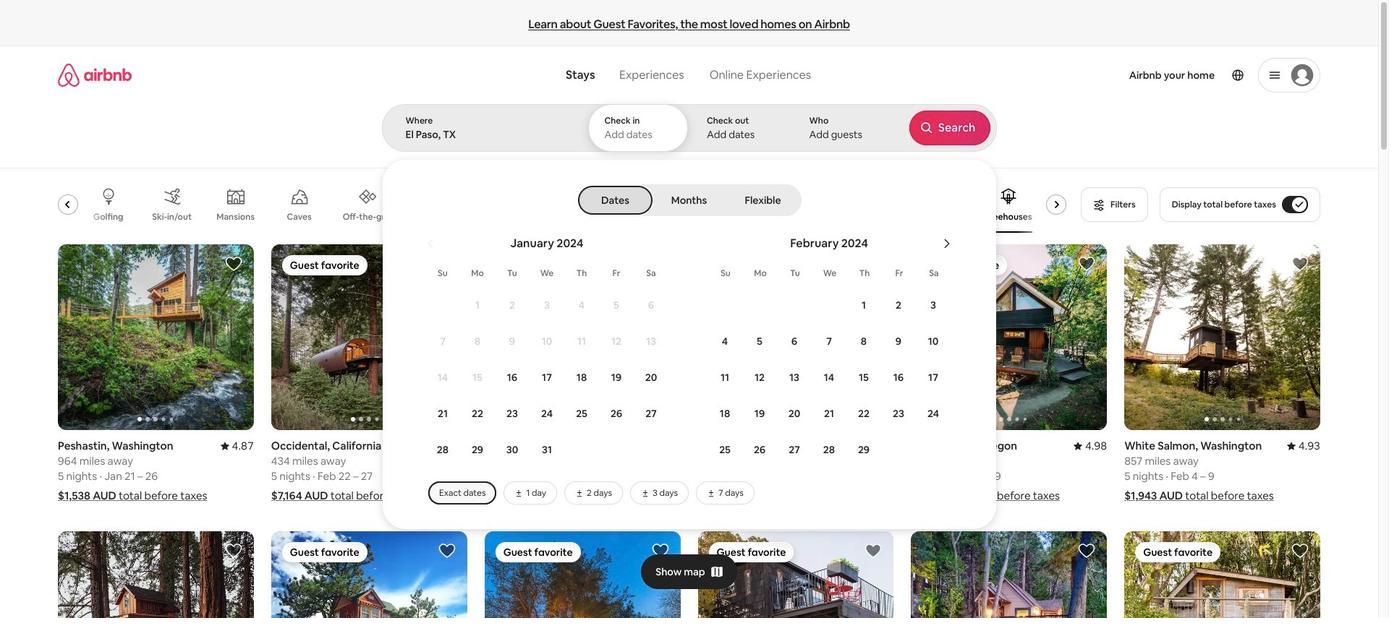 Task type: vqa. For each thing, say whether or not it's contained in the screenshot.
Amazing views at the top of page
no



Task type: locate. For each thing, give the bounding box(es) containing it.
add to wishlist: watsonville, california image
[[865, 255, 882, 273]]

tab panel
[[382, 104, 1389, 530]]

add to wishlist: white salmon, washington image
[[1292, 255, 1309, 273]]

tab list
[[580, 185, 799, 216]]

calendar application
[[399, 221, 1389, 505]]

add to wishlist: nogal, new mexico image
[[865, 543, 882, 560]]

add to wishlist: lake arrowhead, california image
[[1078, 543, 1096, 560]]

None search field
[[382, 46, 1389, 530]]

group
[[11, 177, 1072, 233], [58, 245, 254, 431], [271, 245, 467, 431], [485, 245, 680, 431], [698, 245, 894, 431], [911, 245, 1303, 431], [1125, 245, 1320, 431], [58, 532, 254, 619], [271, 532, 467, 619], [485, 532, 680, 619], [698, 532, 894, 619], [911, 532, 1107, 619], [1125, 532, 1320, 619]]

add to wishlist: peshastin, washington image
[[225, 255, 242, 273]]



Task type: describe. For each thing, give the bounding box(es) containing it.
Search destinations search field
[[406, 128, 563, 141]]

add to wishlist: nicasio, california image
[[1292, 543, 1309, 560]]

what can we help you find? tab list
[[554, 59, 697, 91]]

profile element
[[834, 46, 1320, 104]]

add to wishlist: lyons, colorado image
[[438, 543, 456, 560]]

4.89 out of 5 average rating image
[[860, 439, 894, 453]]

5.0 out of 5 average rating image
[[440, 439, 467, 453]]

add to wishlist: jacksonville, oregon image
[[1078, 255, 1096, 273]]

add to wishlist: cave junction, oregon image
[[652, 255, 669, 273]]

add to wishlist: watsonville, california image
[[225, 543, 242, 560]]

add to wishlist: half moon bay, california image
[[652, 543, 669, 560]]

4.93 out of 5 average rating image
[[1287, 439, 1320, 453]]

4.98 out of 5 average rating image
[[1074, 439, 1107, 453]]

4.87 out of 5 average rating image
[[220, 439, 254, 453]]

add to wishlist: occidental, california image
[[438, 255, 456, 273]]



